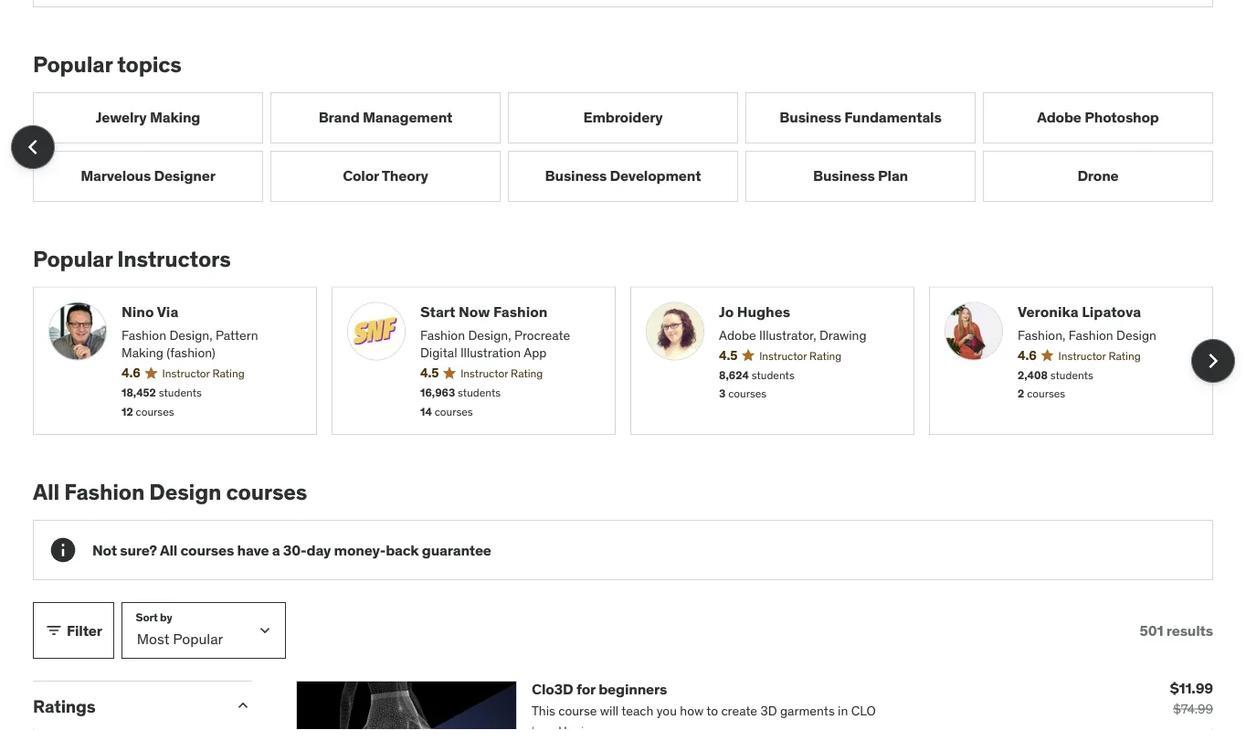 Task type: locate. For each thing, give the bounding box(es) containing it.
business inside the business fundamentals link
[[780, 108, 842, 127]]

2 popular from the top
[[33, 245, 113, 272]]

business down embroidery link
[[545, 167, 607, 185]]

popular for popular topics
[[33, 50, 113, 78]]

18,452 students 12 courses
[[122, 386, 202, 419]]

1 vertical spatial adobe
[[719, 327, 757, 343]]

adobe photoshop link
[[984, 92, 1214, 143]]

students
[[752, 368, 795, 382], [1051, 368, 1094, 382], [159, 386, 202, 400], [458, 386, 501, 400]]

jo hughes adobe illustrator, drawing
[[719, 303, 867, 343]]

popular inside popular instructors "element"
[[33, 245, 113, 272]]

making right jewelry
[[150, 108, 200, 127]]

courses
[[729, 387, 767, 401], [1028, 387, 1066, 401], [136, 405, 174, 419], [435, 405, 473, 419], [226, 478, 307, 506], [180, 541, 234, 559]]

popular instructors element
[[33, 245, 1236, 435]]

instructor rating for via
[[162, 367, 245, 381]]

filter button
[[33, 602, 114, 659]]

courses left have
[[180, 541, 234, 559]]

0 vertical spatial 4.5
[[719, 347, 738, 363]]

4.5 up 16,963
[[421, 365, 439, 381]]

4.6
[[1018, 347, 1037, 363], [122, 365, 140, 381]]

(fashion)
[[167, 345, 216, 361]]

2
[[1018, 387, 1025, 401]]

students inside 18,452 students 12 courses
[[159, 386, 202, 400]]

501 results status
[[1140, 621, 1214, 640]]

rating
[[810, 349, 842, 363], [1109, 349, 1142, 363], [213, 367, 245, 381], [511, 367, 543, 381]]

0 vertical spatial all
[[33, 478, 60, 506]]

14
[[421, 405, 432, 419]]

0 horizontal spatial design
[[149, 478, 222, 506]]

courses for 12
[[136, 405, 174, 419]]

management
[[363, 108, 453, 127]]

0 horizontal spatial all
[[33, 478, 60, 506]]

1 horizontal spatial 4.5
[[719, 347, 738, 363]]

4.5 up '8,624'
[[719, 347, 738, 363]]

design, up illustration
[[468, 327, 512, 343]]

fashion down nino
[[122, 327, 166, 343]]

design
[[1117, 327, 1157, 343], [149, 478, 222, 506]]

adobe down jo at right
[[719, 327, 757, 343]]

students inside 2,408 students 2 courses
[[1051, 368, 1094, 382]]

0 vertical spatial 4.6
[[1018, 347, 1037, 363]]

design up sure?
[[149, 478, 222, 506]]

clo3d for beginners
[[532, 680, 668, 699]]

1 vertical spatial carousel element
[[33, 287, 1236, 435]]

procreate
[[515, 327, 571, 343]]

instructor down (fashion) on the left top of page
[[162, 367, 210, 381]]

clo3d
[[532, 680, 574, 699]]

30-
[[283, 541, 307, 559]]

instructor down illustration
[[461, 367, 508, 381]]

jewelry
[[96, 108, 147, 127]]

start now fashion fashion design, procreate digital illustration app
[[421, 303, 571, 361]]

making inside nino via fashion design, pattern making (fashion)
[[122, 345, 164, 361]]

instructor rating for hughes
[[760, 349, 842, 363]]

instructor
[[760, 349, 807, 363], [1059, 349, 1107, 363], [162, 367, 210, 381], [461, 367, 508, 381]]

1 vertical spatial 4.5
[[421, 365, 439, 381]]

carousel element
[[11, 92, 1214, 202], [33, 287, 1236, 435]]

business plan link
[[746, 151, 976, 202]]

rating down lipatova
[[1109, 349, 1142, 363]]

adobe photoshop
[[1038, 108, 1160, 127]]

students inside 8,624 students 3 courses
[[752, 368, 795, 382]]

business up business plan
[[780, 108, 842, 127]]

business for business plan
[[814, 167, 875, 185]]

business inside business plan link
[[814, 167, 875, 185]]

money-
[[334, 541, 386, 559]]

courses inside 16,963 students 14 courses
[[435, 405, 473, 419]]

501 results
[[1140, 621, 1214, 640]]

rating down app at the left of page
[[511, 367, 543, 381]]

courses inside 8,624 students 3 courses
[[729, 387, 767, 401]]

1 popular from the top
[[33, 50, 113, 78]]

students for via
[[159, 386, 202, 400]]

instructors
[[117, 245, 231, 272]]

0 vertical spatial adobe
[[1038, 108, 1082, 127]]

popular instructors
[[33, 245, 231, 272]]

business fundamentals link
[[746, 92, 976, 143]]

0 vertical spatial making
[[150, 108, 200, 127]]

rating for veronika lipatova
[[1109, 349, 1142, 363]]

jo
[[719, 303, 734, 321]]

business
[[780, 108, 842, 127], [545, 167, 607, 185], [814, 167, 875, 185]]

all
[[33, 478, 60, 506], [160, 541, 177, 559]]

jewelry making link
[[33, 92, 263, 143]]

students for lipatova
[[1051, 368, 1094, 382]]

students right 2,408 at bottom
[[1051, 368, 1094, 382]]

501
[[1140, 621, 1164, 640]]

1 design, from the left
[[169, 327, 213, 343]]

fashion inside veronika lipatova fashion, fashion design
[[1069, 327, 1114, 343]]

carousel element containing jewelry making
[[11, 92, 1214, 202]]

0 vertical spatial design
[[1117, 327, 1157, 343]]

instructor for hughes
[[760, 349, 807, 363]]

instructor rating down illustration
[[461, 367, 543, 381]]

4.6 up 18,452
[[122, 365, 140, 381]]

8,624
[[719, 368, 749, 382]]

students down illustration
[[458, 386, 501, 400]]

business inside business development link
[[545, 167, 607, 185]]

day
[[307, 541, 331, 559]]

design, up (fashion) on the left top of page
[[169, 327, 213, 343]]

4.6 up 2,408 at bottom
[[1018, 347, 1037, 363]]

making
[[150, 108, 200, 127], [122, 345, 164, 361]]

illustrator,
[[760, 327, 817, 343]]

fashion down veronika lipatova link
[[1069, 327, 1114, 343]]

start now fashion link
[[421, 302, 601, 323]]

0 horizontal spatial 4.6
[[122, 365, 140, 381]]

0 horizontal spatial 4.5
[[421, 365, 439, 381]]

0 horizontal spatial adobe
[[719, 327, 757, 343]]

4.6 for veronika lipatova
[[1018, 347, 1037, 363]]

business fundamentals
[[780, 108, 942, 127]]

rating for nino via
[[213, 367, 245, 381]]

rating down pattern
[[213, 367, 245, 381]]

brand management link
[[271, 92, 501, 143]]

courses inside 18,452 students 12 courses
[[136, 405, 174, 419]]

ratings button
[[33, 696, 219, 718]]

courses inside 2,408 students 2 courses
[[1028, 387, 1066, 401]]

0 vertical spatial popular
[[33, 50, 113, 78]]

fashion up the not
[[64, 478, 145, 506]]

making up 18,452
[[122, 345, 164, 361]]

students down (fashion) on the left top of page
[[159, 386, 202, 400]]

jo hughes link
[[719, 302, 900, 323]]

students for hughes
[[752, 368, 795, 382]]

students right '8,624'
[[752, 368, 795, 382]]

1 horizontal spatial 4.6
[[1018, 347, 1037, 363]]

courses for design
[[226, 478, 307, 506]]

$74.99
[[1174, 701, 1214, 718]]

1 vertical spatial design
[[149, 478, 222, 506]]

1 horizontal spatial adobe
[[1038, 108, 1082, 127]]

1 vertical spatial popular
[[33, 245, 113, 272]]

fundamentals
[[845, 108, 942, 127]]

courses down '8,624'
[[729, 387, 767, 401]]

2 design, from the left
[[468, 327, 512, 343]]

rating for start now fashion
[[511, 367, 543, 381]]

1 vertical spatial making
[[122, 345, 164, 361]]

nino via fashion design, pattern making (fashion)
[[122, 303, 258, 361]]

courses up a
[[226, 478, 307, 506]]

fashion inside nino via fashion design, pattern making (fashion)
[[122, 327, 166, 343]]

1 vertical spatial all
[[160, 541, 177, 559]]

0 horizontal spatial design,
[[169, 327, 213, 343]]

color theory
[[343, 167, 429, 185]]

embroidery link
[[508, 92, 739, 143]]

theory
[[382, 167, 429, 185]]

embroidery
[[584, 108, 663, 127]]

rating down drawing
[[810, 349, 842, 363]]

students inside 16,963 students 14 courses
[[458, 386, 501, 400]]

clo3d for beginners link
[[532, 680, 668, 699]]

carousel element containing nino via
[[33, 287, 1236, 435]]

1 horizontal spatial design,
[[468, 327, 512, 343]]

instructor rating down illustrator,
[[760, 349, 842, 363]]

veronika lipatova fashion, fashion design
[[1018, 303, 1157, 343]]

courses down 18,452
[[136, 405, 174, 419]]

design down lipatova
[[1117, 327, 1157, 343]]

4.5 for jo
[[719, 347, 738, 363]]

courses down 16,963
[[435, 405, 473, 419]]

1 horizontal spatial all
[[160, 541, 177, 559]]

instructor rating down (fashion) on the left top of page
[[162, 367, 245, 381]]

4.5
[[719, 347, 738, 363], [421, 365, 439, 381]]

via
[[157, 303, 179, 321]]

instructor rating down veronika lipatova fashion, fashion design
[[1059, 349, 1142, 363]]

business left the plan
[[814, 167, 875, 185]]

0 vertical spatial carousel element
[[11, 92, 1214, 202]]

design, inside nino via fashion design, pattern making (fashion)
[[169, 327, 213, 343]]

instructor rating
[[760, 349, 842, 363], [1059, 349, 1142, 363], [162, 367, 245, 381], [461, 367, 543, 381]]

instructor down illustrator,
[[760, 349, 807, 363]]

adobe left photoshop
[[1038, 108, 1082, 127]]

courses down 2,408 at bottom
[[1028, 387, 1066, 401]]

instructor down veronika lipatova fashion, fashion design
[[1059, 349, 1107, 363]]

development
[[610, 167, 702, 185]]

beginners
[[599, 680, 668, 699]]

veronika lipatova link
[[1018, 302, 1199, 323]]

1 vertical spatial 4.6
[[122, 365, 140, 381]]

1 horizontal spatial design
[[1117, 327, 1157, 343]]

adobe
[[1038, 108, 1082, 127], [719, 327, 757, 343]]



Task type: describe. For each thing, give the bounding box(es) containing it.
now
[[459, 303, 490, 321]]

3
[[719, 387, 726, 401]]

instructor for now
[[461, 367, 508, 381]]

guarantee
[[422, 541, 492, 559]]

for
[[577, 680, 596, 699]]

instructor for via
[[162, 367, 210, 381]]

$11.99 $74.99
[[1171, 679, 1214, 718]]

4.6 for nino via
[[122, 365, 140, 381]]

fashion up 'digital'
[[421, 327, 465, 343]]

digital
[[421, 345, 458, 361]]

marvelous designer link
[[33, 151, 263, 202]]

rating for jo hughes
[[810, 349, 842, 363]]

photoshop
[[1085, 108, 1160, 127]]

fashion,
[[1018, 327, 1066, 343]]

lipatova
[[1083, 303, 1142, 321]]

brand management
[[319, 108, 453, 127]]

start
[[421, 303, 456, 321]]

ratings
[[33, 696, 96, 718]]

color
[[343, 167, 379, 185]]

small image
[[234, 697, 252, 715]]

courses for 3
[[729, 387, 767, 401]]

pattern
[[216, 327, 258, 343]]

plan
[[879, 167, 909, 185]]

marvelous designer
[[81, 167, 216, 185]]

instructor for lipatova
[[1059, 349, 1107, 363]]

fashion up procreate
[[494, 303, 548, 321]]

hughes
[[738, 303, 791, 321]]

not
[[92, 541, 117, 559]]

filter
[[67, 621, 102, 640]]

2,408 students 2 courses
[[1018, 368, 1094, 401]]

results
[[1167, 621, 1214, 640]]

previous image
[[18, 132, 48, 162]]

a
[[272, 541, 280, 559]]

business for business development
[[545, 167, 607, 185]]

carousel element for popular topics
[[11, 92, 1214, 202]]

topics
[[117, 50, 182, 78]]

4.5 for start
[[421, 365, 439, 381]]

students for now
[[458, 386, 501, 400]]

instructor rating for now
[[461, 367, 543, 381]]

courses for all
[[180, 541, 234, 559]]

instructor rating for lipatova
[[1059, 349, 1142, 363]]

design inside veronika lipatova fashion, fashion design
[[1117, 327, 1157, 343]]

courses for 2
[[1028, 387, 1066, 401]]

12
[[122, 405, 133, 419]]

veronika
[[1018, 303, 1079, 321]]

design, inside "start now fashion fashion design, procreate digital illustration app"
[[468, 327, 512, 343]]

drone link
[[984, 151, 1214, 202]]

16,963
[[421, 386, 455, 400]]

carousel element for popular instructors
[[33, 287, 1236, 435]]

nino via link
[[122, 302, 302, 323]]

drone
[[1078, 167, 1119, 185]]

brand
[[319, 108, 360, 127]]

business development link
[[508, 151, 739, 202]]

app
[[524, 345, 547, 361]]

business plan
[[814, 167, 909, 185]]

color theory link
[[271, 151, 501, 202]]

sure?
[[120, 541, 157, 559]]

courses for 14
[[435, 405, 473, 419]]

all fashion design courses
[[33, 478, 307, 506]]

popular for popular instructors
[[33, 245, 113, 272]]

business for business fundamentals
[[780, 108, 842, 127]]

16,963 students 14 courses
[[421, 386, 501, 419]]

drawing
[[820, 327, 867, 343]]

marvelous
[[81, 167, 151, 185]]

adobe inside jo hughes adobe illustrator, drawing
[[719, 327, 757, 343]]

illustration
[[461, 345, 521, 361]]

back
[[386, 541, 419, 559]]

have
[[237, 541, 269, 559]]

18,452
[[122, 386, 156, 400]]

jewelry making
[[96, 108, 200, 127]]

$11.99
[[1171, 679, 1214, 697]]

not sure? all courses have a 30-day money-back guarantee
[[92, 541, 492, 559]]

designer
[[154, 167, 216, 185]]

next image
[[1199, 346, 1229, 376]]

2,408
[[1018, 368, 1048, 382]]

business development
[[545, 167, 702, 185]]

popular topics
[[33, 50, 182, 78]]

small image
[[45, 622, 63, 640]]

8,624 students 3 courses
[[719, 368, 795, 401]]

nino
[[122, 303, 154, 321]]



Task type: vqa. For each thing, say whether or not it's contained in the screenshot.
30-
yes



